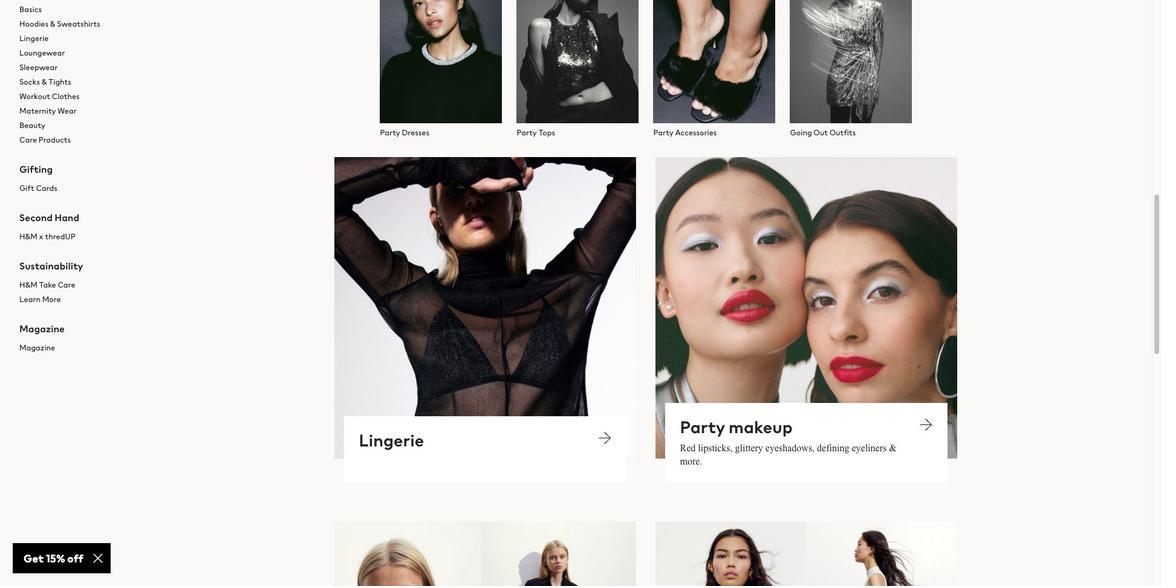 Task type: locate. For each thing, give the bounding box(es) containing it.
eyeliners
[[852, 443, 887, 454]]

care right take
[[58, 280, 75, 291]]

beauty
[[19, 120, 45, 131]]

&
[[50, 18, 55, 30], [42, 76, 47, 88], [890, 443, 897, 454]]

0 horizontal spatial care
[[19, 134, 37, 146]]

0 horizontal spatial &
[[42, 76, 47, 88]]

1 vertical spatial care
[[58, 280, 75, 291]]

care down "beauty"
[[19, 134, 37, 146]]

0 horizontal spatial lingerie
[[19, 33, 49, 44]]

party
[[380, 127, 400, 138], [517, 127, 537, 138], [654, 127, 674, 138], [680, 415, 726, 440]]

sleepwear link
[[19, 60, 140, 75]]

& inside party makeup red lipsticks, glittery eyeshadows, defining eyeliners & more.
[[890, 443, 897, 454]]

workout
[[19, 91, 50, 102]]

tops
[[539, 127, 555, 138]]

sustainability h&m take care learn more
[[19, 259, 83, 306]]

& right eyeliners
[[890, 443, 897, 454]]

beauty link
[[19, 119, 140, 133]]

magazine
[[19, 322, 65, 336], [19, 342, 55, 354]]

care inside sustainability h&m take care learn more
[[58, 280, 75, 291]]

party accessories link
[[654, 127, 776, 138]]

cards
[[36, 183, 57, 194]]

party tops
[[517, 127, 555, 138]]

glittery
[[736, 443, 764, 454]]

1 h&m from the top
[[19, 231, 37, 243]]

party left the accessories
[[654, 127, 674, 138]]

1 horizontal spatial lingerie link
[[335, 157, 637, 483]]

gift cards link
[[19, 182, 140, 196]]

gift
[[19, 183, 34, 194]]

eyeshadows,
[[766, 443, 815, 454]]

h&m take care link
[[19, 278, 140, 293]]

accessories
[[676, 127, 717, 138]]

1 horizontal spatial &
[[50, 18, 55, 30]]

0 vertical spatial &
[[50, 18, 55, 30]]

& right socks
[[42, 76, 47, 88]]

x
[[39, 231, 43, 243]]

h&m
[[19, 231, 37, 243], [19, 280, 37, 291]]

1 horizontal spatial care
[[58, 280, 75, 291]]

& right 'hoodies'
[[50, 18, 55, 30]]

learn more link
[[19, 293, 140, 307]]

magazine down the more in the bottom left of the page
[[19, 322, 65, 336]]

more
[[42, 294, 61, 306]]

hoodies & sweatshirts link
[[19, 17, 140, 31]]

1 vertical spatial h&m
[[19, 280, 37, 291]]

2 vertical spatial &
[[890, 443, 897, 454]]

lingerie
[[19, 33, 49, 44], [359, 428, 424, 453]]

0 vertical spatial magazine
[[19, 322, 65, 336]]

2 h&m from the top
[[19, 280, 37, 291]]

2 horizontal spatial &
[[890, 443, 897, 454]]

magazine magazine
[[19, 322, 65, 354]]

0 vertical spatial h&m
[[19, 231, 37, 243]]

going
[[791, 127, 812, 138]]

hoodies
[[19, 18, 48, 30]]

party left dresses
[[380, 127, 400, 138]]

party up "lipsticks,"
[[680, 415, 726, 440]]

h&m up 'learn'
[[19, 280, 37, 291]]

1 magazine from the top
[[19, 322, 65, 336]]

1 vertical spatial &
[[42, 76, 47, 88]]

party left the tops
[[517, 127, 537, 138]]

lingerie link
[[19, 31, 140, 46], [335, 157, 637, 483]]

party for accessories
[[654, 127, 674, 138]]

red
[[680, 443, 696, 454]]

1 horizontal spatial lingerie
[[359, 428, 424, 453]]

party for tops
[[517, 127, 537, 138]]

0 vertical spatial care
[[19, 134, 37, 146]]

party for makeup
[[680, 415, 726, 440]]

magazine down 'learn'
[[19, 342, 55, 354]]

party inside party makeup red lipsticks, glittery eyeshadows, defining eyeliners & more.
[[680, 415, 726, 440]]

care
[[19, 134, 37, 146], [58, 280, 75, 291]]

2 magazine from the top
[[19, 342, 55, 354]]

clothes
[[52, 91, 80, 102]]

makeup
[[729, 415, 793, 440]]

maternity
[[19, 105, 56, 117]]

loungewear link
[[19, 46, 140, 60]]

h&m inside the second hand h&m x thredup
[[19, 231, 37, 243]]

outfits
[[830, 127, 856, 138]]

socks
[[19, 76, 40, 88]]

1 vertical spatial magazine
[[19, 342, 55, 354]]

h&m left "x"
[[19, 231, 37, 243]]

0 horizontal spatial lingerie link
[[19, 31, 140, 46]]

0 vertical spatial lingerie
[[19, 33, 49, 44]]

h&m x thredup link
[[19, 230, 140, 244]]



Task type: describe. For each thing, give the bounding box(es) containing it.
defining
[[818, 443, 850, 454]]

sleepwear
[[19, 62, 58, 73]]

hand
[[55, 211, 79, 225]]

0 vertical spatial lingerie link
[[19, 31, 140, 46]]

second hand h&m x thredup
[[19, 211, 79, 243]]

magazine link
[[19, 341, 140, 356]]

gifting
[[19, 162, 53, 177]]

1 vertical spatial lingerie
[[359, 428, 424, 453]]

going out outfits link
[[791, 127, 913, 138]]

thredup
[[45, 231, 75, 243]]

magazine inside "magazine magazine"
[[19, 342, 55, 354]]

sweatshirts
[[57, 18, 100, 30]]

lingerie inside the basics hoodies & sweatshirts lingerie loungewear sleepwear socks & tights workout clothes maternity wear beauty care products
[[19, 33, 49, 44]]

out
[[814, 127, 828, 138]]

care products link
[[19, 133, 140, 148]]

products
[[39, 134, 71, 146]]

socks & tights link
[[19, 75, 140, 90]]

party dresses link
[[380, 127, 503, 138]]

take
[[39, 280, 56, 291]]

party for dresses
[[380, 127, 400, 138]]

h&m inside sustainability h&m take care learn more
[[19, 280, 37, 291]]

gifting gift cards
[[19, 162, 57, 194]]

learn
[[19, 294, 41, 306]]

& for party
[[890, 443, 897, 454]]

more.
[[680, 457, 703, 467]]

workout clothes link
[[19, 90, 140, 104]]

lipsticks,
[[698, 443, 733, 454]]

going out outfits
[[791, 127, 856, 138]]

party makeup red lipsticks, glittery eyeshadows, defining eyeliners & more.
[[680, 415, 897, 467]]

1 vertical spatial lingerie link
[[335, 157, 637, 483]]

party tops link
[[517, 127, 639, 138]]

care inside the basics hoodies & sweatshirts lingerie loungewear sleepwear socks & tights workout clothes maternity wear beauty care products
[[19, 134, 37, 146]]

basics
[[19, 4, 42, 15]]

party accessories
[[654, 127, 717, 138]]

basics link
[[19, 2, 140, 17]]

sustainability
[[19, 259, 83, 273]]

maternity wear link
[[19, 104, 140, 119]]

party dresses
[[380, 127, 430, 138]]

second
[[19, 211, 53, 225]]

basics hoodies & sweatshirts lingerie loungewear sleepwear socks & tights workout clothes maternity wear beauty care products
[[19, 4, 100, 146]]

dresses
[[402, 127, 430, 138]]

tights
[[48, 76, 71, 88]]

& for basics
[[42, 76, 47, 88]]

wear
[[58, 105, 77, 117]]

loungewear
[[19, 47, 65, 59]]



Task type: vqa. For each thing, say whether or not it's contained in the screenshot.
Magazine Magazine
yes



